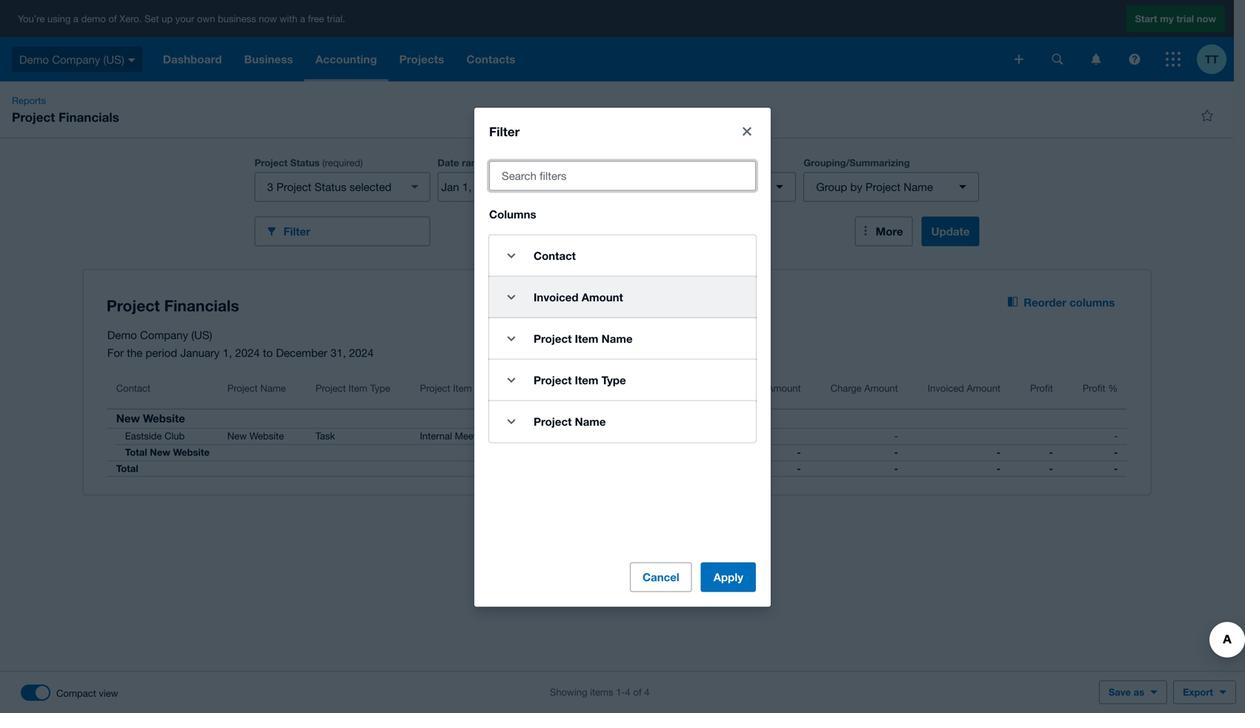 Task type: locate. For each thing, give the bounding box(es) containing it.
contact down the in the left of the page
[[116, 383, 150, 394]]

31,
[[331, 347, 346, 360]]

item
[[575, 332, 599, 346], [575, 374, 599, 387], [349, 383, 368, 394], [453, 383, 472, 394]]

0 horizontal spatial now
[[259, 13, 277, 24]]

0 horizontal spatial svg image
[[1015, 55, 1024, 64]]

name up update button
[[904, 181, 933, 193]]

columns right 10
[[649, 181, 691, 193]]

1 vertical spatial demo
[[107, 329, 137, 342]]

project name down to
[[227, 383, 286, 394]]

1 vertical spatial total
[[116, 463, 138, 475]]

0 vertical spatial project name
[[227, 383, 286, 394]]

1 horizontal spatial invoiced
[[928, 383, 964, 394]]

up
[[162, 13, 173, 24]]

1 vertical spatial columns
[[489, 208, 536, 221]]

1 horizontal spatial demo
[[107, 329, 137, 342]]

project item name up estimated cost
[[534, 332, 633, 346]]

1 horizontal spatial cost
[[744, 383, 765, 394]]

total
[[125, 447, 147, 459], [116, 463, 138, 475]]

amount inside 'button'
[[967, 383, 1001, 394]]

1 vertical spatial company
[[140, 329, 188, 342]]

0 vertical spatial company
[[52, 53, 100, 66]]

0 horizontal spatial 4
[[625, 687, 631, 699]]

company for demo company (us) for the period january 1, 2024 to december 31, 2024
[[140, 329, 188, 342]]

reorder
[[1024, 296, 1067, 310]]

2 expand image from the top
[[497, 324, 526, 354]]

project item type button
[[307, 374, 411, 409]]

more
[[876, 225, 903, 238]]

demo for demo company (us)
[[19, 53, 49, 66]]

new down eastside club
[[150, 447, 170, 459]]

%
[[1109, 383, 1118, 394]]

update button
[[922, 217, 980, 247]]

expand image down report title field
[[497, 324, 526, 354]]

apply button
[[701, 563, 756, 593]]

0 horizontal spatial project name
[[227, 383, 286, 394]]

reports link
[[6, 93, 52, 108]]

name down to
[[260, 383, 286, 394]]

)
[[360, 157, 363, 169]]

expand image for project item name
[[497, 324, 526, 354]]

1 horizontal spatial project item type
[[534, 374, 626, 387]]

new website up eastside club
[[116, 412, 185, 426]]

svg image
[[1052, 54, 1063, 65], [1092, 54, 1101, 65], [1129, 54, 1141, 65], [128, 58, 135, 62]]

0 vertical spatial invoiced amount
[[534, 291, 623, 304]]

demo inside popup button
[[19, 53, 49, 66]]

amount for invoiced amount 'button'
[[967, 383, 1001, 394]]

0 horizontal spatial project item name
[[420, 383, 500, 394]]

1 horizontal spatial columns
[[1070, 296, 1115, 310]]

2 a from the left
[[300, 13, 305, 24]]

export button
[[1174, 681, 1237, 705]]

0 horizontal spatial invoiced
[[534, 291, 579, 304]]

new down project name button
[[227, 431, 247, 442]]

1 horizontal spatial 2024
[[349, 347, 374, 360]]

1 vertical spatial columns
[[1070, 296, 1115, 310]]

save
[[1109, 687, 1131, 699]]

project name inside filter dialog
[[534, 415, 606, 429]]

name up meetings
[[475, 383, 500, 394]]

2024
[[235, 347, 260, 360], [349, 347, 374, 360]]

1 4 from the left
[[625, 687, 631, 699]]

expand image for invoiced amount
[[497, 283, 526, 312]]

expand image
[[497, 283, 526, 312], [497, 366, 526, 395], [497, 407, 526, 437]]

set
[[145, 13, 159, 24]]

profit inside button
[[1083, 383, 1106, 394]]

website
[[143, 412, 185, 426], [250, 431, 284, 442], [173, 447, 210, 459]]

1 a from the left
[[73, 13, 78, 24]]

company for demo company (us)
[[52, 53, 100, 66]]

1 horizontal spatial company
[[140, 329, 188, 342]]

2024 right 31,
[[349, 347, 374, 360]]

internal
[[420, 431, 452, 442]]

1 horizontal spatial now
[[1197, 13, 1217, 24]]

invoiced inside 'button'
[[928, 383, 964, 394]]

1 horizontal spatial new
[[150, 447, 170, 459]]

1-
[[616, 687, 625, 699]]

filter down status
[[284, 225, 311, 238]]

0 vertical spatial invoiced
[[534, 291, 579, 304]]

profit inside button
[[1031, 383, 1053, 394]]

0 vertical spatial columns
[[649, 181, 691, 193]]

2 vertical spatial website
[[173, 447, 210, 459]]

start
[[1135, 13, 1158, 24]]

website down club
[[173, 447, 210, 459]]

svg image inside demo company (us) popup button
[[128, 58, 135, 62]]

project item name up internal meetings
[[420, 383, 500, 394]]

2024 right 1, on the left
[[235, 347, 260, 360]]

0 horizontal spatial filter
[[284, 225, 311, 238]]

1 horizontal spatial of
[[633, 687, 642, 699]]

project item name button
[[411, 374, 521, 409]]

1 horizontal spatial columns
[[621, 157, 662, 169]]

0 horizontal spatial company
[[52, 53, 100, 66]]

profit for profit
[[1031, 383, 1053, 394]]

company inside demo company (us) for the period january 1, 2024 to december 31, 2024
[[140, 329, 188, 342]]

columns up 10
[[621, 157, 662, 169]]

profit left profit % button
[[1031, 383, 1053, 394]]

1 vertical spatial contact
[[116, 383, 150, 394]]

1 vertical spatial project item name
[[420, 383, 500, 394]]

0 vertical spatial columns
[[621, 157, 662, 169]]

project name inside button
[[227, 383, 286, 394]]

website down project name button
[[250, 431, 284, 442]]

0 vertical spatial new
[[116, 412, 140, 426]]

1 vertical spatial filter
[[284, 225, 311, 238]]

1 2024 from the left
[[235, 347, 260, 360]]

demo inside demo company (us) for the period january 1, 2024 to december 31, 2024
[[107, 329, 137, 342]]

0 horizontal spatial new website
[[116, 412, 185, 426]]

2 profit from the left
[[1083, 383, 1106, 394]]

1 expand image from the top
[[497, 283, 526, 312]]

4 right the 1-
[[644, 687, 650, 699]]

0 vertical spatial (us)
[[103, 53, 124, 66]]

Report title field
[[103, 289, 973, 323]]

0 horizontal spatial a
[[73, 13, 78, 24]]

demo up for
[[107, 329, 137, 342]]

contact up report title field
[[534, 249, 576, 263]]

group by project name button
[[804, 172, 979, 202]]

0 horizontal spatial 2024
[[235, 347, 260, 360]]

4
[[625, 687, 631, 699], [644, 687, 650, 699]]

0 horizontal spatial demo
[[19, 53, 49, 66]]

1 horizontal spatial a
[[300, 13, 305, 24]]

a right using
[[73, 13, 78, 24]]

required
[[325, 157, 360, 169]]

0 horizontal spatial cost
[[588, 383, 608, 394]]

amount for charge amount button
[[865, 383, 898, 394]]

expand image
[[497, 241, 526, 271], [497, 324, 526, 354]]

1 vertical spatial project name
[[534, 415, 606, 429]]

Select start date field
[[438, 173, 511, 201]]

project item name inside button
[[420, 383, 500, 394]]

expand image for project name
[[497, 407, 526, 437]]

0 horizontal spatial new
[[116, 412, 140, 426]]

invoiced amount
[[534, 291, 623, 304], [928, 383, 1001, 394]]

year
[[539, 157, 558, 169]]

expand image for project item type
[[497, 366, 526, 395]]

1 vertical spatial expand image
[[497, 366, 526, 395]]

of
[[108, 13, 117, 24], [633, 687, 642, 699]]

company
[[52, 53, 100, 66], [140, 329, 188, 342]]

0 horizontal spatial of
[[108, 13, 117, 24]]

0 vertical spatial project item name
[[534, 332, 633, 346]]

expand image up report title field
[[497, 241, 526, 271]]

project
[[12, 110, 55, 125], [255, 157, 288, 169], [866, 181, 901, 193], [534, 332, 572, 346], [534, 374, 572, 387], [227, 383, 258, 394], [316, 383, 346, 394], [420, 383, 450, 394], [534, 415, 572, 429]]

demo down you're
[[19, 53, 49, 66]]

1 horizontal spatial contact
[[534, 249, 576, 263]]

total for total
[[116, 463, 138, 475]]

2 vertical spatial expand image
[[497, 407, 526, 437]]

(us) inside demo company (us) for the period january 1, 2024 to december 31, 2024
[[191, 329, 212, 342]]

columns down select end date field
[[489, 208, 536, 221]]

project inside reports project financials
[[12, 110, 55, 125]]

1 horizontal spatial filter
[[489, 124, 520, 139]]

1 horizontal spatial project name
[[534, 415, 606, 429]]

filter up this
[[489, 124, 520, 139]]

invoiced amount inside filter dialog
[[534, 291, 623, 304]]

0 horizontal spatial (us)
[[103, 53, 124, 66]]

1 vertical spatial invoiced
[[928, 383, 964, 394]]

1 vertical spatial (us)
[[191, 329, 212, 342]]

columns inside filter dialog
[[489, 208, 536, 221]]

selected
[[694, 181, 736, 193]]

1 vertical spatial invoiced amount
[[928, 383, 1001, 394]]

of for 4
[[633, 687, 642, 699]]

you're
[[18, 13, 45, 24]]

(us)
[[103, 53, 124, 66], [191, 329, 212, 342]]

0 vertical spatial demo
[[19, 53, 49, 66]]

1 horizontal spatial project item name
[[534, 332, 633, 346]]

business
[[218, 13, 256, 24]]

(us) up january at the left
[[191, 329, 212, 342]]

of right the 1-
[[633, 687, 642, 699]]

1 cost from the left
[[588, 383, 608, 394]]

(us) down xero.
[[103, 53, 124, 66]]

name inside button
[[475, 383, 500, 394]]

tt button
[[1197, 37, 1234, 82]]

of left xero.
[[108, 13, 117, 24]]

1 vertical spatial of
[[633, 687, 642, 699]]

1 profit from the left
[[1031, 383, 1053, 394]]

0 vertical spatial expand image
[[497, 283, 526, 312]]

website up eastside club
[[143, 412, 185, 426]]

filter inside button
[[284, 225, 311, 238]]

1 vertical spatial expand image
[[497, 324, 526, 354]]

2 now from the left
[[1197, 13, 1217, 24]]

-
[[895, 431, 898, 442], [1114, 431, 1118, 442], [797, 447, 801, 459], [894, 447, 898, 459], [997, 447, 1001, 459], [1049, 447, 1053, 459], [1114, 447, 1118, 459], [797, 463, 801, 475], [894, 463, 898, 475], [997, 463, 1001, 475], [1049, 463, 1053, 475], [1114, 463, 1118, 475]]

new website
[[116, 412, 185, 426], [227, 431, 284, 442]]

demo
[[19, 53, 49, 66], [107, 329, 137, 342]]

0 vertical spatial of
[[108, 13, 117, 24]]

1,
[[223, 347, 232, 360]]

company down using
[[52, 53, 100, 66]]

profit button
[[1010, 374, 1062, 409]]

cost
[[588, 383, 608, 394], [744, 383, 765, 394]]

0 vertical spatial contact
[[534, 249, 576, 263]]

a
[[73, 13, 78, 24], [300, 13, 305, 24]]

1 horizontal spatial svg image
[[1166, 52, 1181, 67]]

columns right the reorder
[[1070, 296, 1115, 310]]

1 horizontal spatial 4
[[644, 687, 650, 699]]

company inside popup button
[[52, 53, 100, 66]]

columns
[[649, 181, 691, 193], [1070, 296, 1115, 310]]

svg image
[[1166, 52, 1181, 67], [1015, 55, 1024, 64]]

compact
[[56, 688, 96, 700]]

now right trial
[[1197, 13, 1217, 24]]

project name down the estimated cost button
[[534, 415, 606, 429]]

0 horizontal spatial columns
[[649, 181, 691, 193]]

filter
[[489, 124, 520, 139], [284, 225, 311, 238]]

0 vertical spatial expand image
[[497, 241, 526, 271]]

january
[[180, 347, 220, 360]]

to
[[263, 347, 273, 360]]

2 2024 from the left
[[349, 347, 374, 360]]

of inside the tt "banner"
[[108, 13, 117, 24]]

3 expand image from the top
[[497, 407, 526, 437]]

showing items 1-4 of 4
[[550, 687, 650, 699]]

1 horizontal spatial profit
[[1083, 383, 1106, 394]]

(us) for demo company (us) for the period january 1, 2024 to december 31, 2024
[[191, 329, 212, 342]]

(us) inside popup button
[[103, 53, 124, 66]]

new website down project name button
[[227, 431, 284, 442]]

using
[[47, 13, 71, 24]]

name inside popup button
[[904, 181, 933, 193]]

0 horizontal spatial columns
[[489, 208, 536, 221]]

2 expand image from the top
[[497, 366, 526, 395]]

project inside popup button
[[866, 181, 901, 193]]

new up eastside
[[116, 412, 140, 426]]

10
[[633, 181, 646, 193]]

company up "period"
[[140, 329, 188, 342]]

0 horizontal spatial profit
[[1031, 383, 1053, 394]]

columns for reorder
[[1070, 296, 1115, 310]]

0 horizontal spatial type
[[370, 383, 390, 394]]

group by project name
[[816, 181, 933, 193]]

showing
[[550, 687, 587, 699]]

report output element
[[107, 374, 1127, 477]]

1 horizontal spatial invoiced amount
[[928, 383, 1001, 394]]

financials
[[59, 110, 119, 125]]

4 right items
[[625, 687, 631, 699]]

0 horizontal spatial invoiced amount
[[534, 291, 623, 304]]

columns inside reorder columns button
[[1070, 296, 1115, 310]]

my
[[1160, 13, 1174, 24]]

now
[[259, 13, 277, 24], [1197, 13, 1217, 24]]

1 horizontal spatial type
[[602, 374, 626, 387]]

new
[[116, 412, 140, 426], [227, 431, 247, 442], [150, 447, 170, 459]]

0 vertical spatial filter
[[489, 124, 520, 139]]

contact inside button
[[116, 383, 150, 394]]

profit left %
[[1083, 383, 1106, 394]]

invoiced
[[534, 291, 579, 304], [928, 383, 964, 394]]

xero.
[[120, 13, 142, 24]]

0 vertical spatial total
[[125, 447, 147, 459]]

now left with
[[259, 13, 277, 24]]

1 horizontal spatial new website
[[227, 431, 284, 442]]

1 expand image from the top
[[497, 241, 526, 271]]

project item name
[[534, 332, 633, 346], [420, 383, 500, 394]]

estimated
[[542, 383, 585, 394]]

0 vertical spatial website
[[143, 412, 185, 426]]

0 horizontal spatial contact
[[116, 383, 150, 394]]

of for demo
[[108, 13, 117, 24]]

date range : this fiscal year
[[438, 157, 558, 169]]

amount
[[582, 291, 623, 304], [767, 383, 801, 394], [865, 383, 898, 394], [967, 383, 1001, 394]]

0 horizontal spatial project item type
[[316, 383, 390, 394]]

a left free
[[300, 13, 305, 24]]

Search filters field
[[490, 162, 755, 190]]

1 horizontal spatial (us)
[[191, 329, 212, 342]]

charge amount button
[[810, 374, 907, 409]]

project inside button
[[227, 383, 258, 394]]

1 vertical spatial new
[[227, 431, 247, 442]]



Task type: describe. For each thing, give the bounding box(es) containing it.
cost amount button
[[724, 374, 810, 409]]

(us) for demo company (us)
[[103, 53, 124, 66]]

filter inside dialog
[[489, 124, 520, 139]]

update
[[932, 225, 970, 238]]

Select end date field
[[511, 173, 584, 201]]

profit for profit %
[[1083, 383, 1106, 394]]

filter button
[[255, 217, 430, 247]]

cancel button
[[630, 563, 692, 593]]

filter dialog
[[474, 108, 771, 608]]

as
[[1134, 687, 1145, 699]]

demo
[[81, 13, 106, 24]]

period
[[146, 347, 177, 360]]

2 4 from the left
[[644, 687, 650, 699]]

demo company (us) button
[[0, 37, 152, 82]]

total for total new website
[[125, 447, 147, 459]]

more button
[[855, 217, 913, 247]]

free
[[308, 13, 324, 24]]

cancel
[[643, 571, 680, 585]]

grouping/summarizing
[[804, 157, 910, 169]]

demo company (us) for the period january 1, 2024 to december 31, 2024
[[107, 329, 374, 360]]

fiscal
[[514, 157, 537, 169]]

date
[[438, 157, 459, 169]]

name inside button
[[260, 383, 286, 394]]

export
[[1183, 687, 1214, 699]]

december
[[276, 347, 328, 360]]

demo for demo company (us) for the period january 1, 2024 to december 31, 2024
[[107, 329, 137, 342]]

view
[[99, 688, 118, 700]]

tt banner
[[0, 0, 1234, 82]]

cost amount
[[744, 383, 801, 394]]

project item type inside button
[[316, 383, 390, 394]]

start my trial now
[[1135, 13, 1217, 24]]

estimated cost
[[542, 383, 608, 394]]

contact inside filter dialog
[[534, 249, 576, 263]]

2 vertical spatial new
[[150, 447, 170, 459]]

reorder columns
[[1024, 296, 1115, 310]]

type inside button
[[370, 383, 390, 394]]

expand image for contact
[[497, 241, 526, 271]]

project name button
[[219, 374, 307, 409]]

demo company (us)
[[19, 53, 124, 66]]

charge amount
[[831, 383, 898, 394]]

name up estimated cost
[[602, 332, 633, 346]]

invoiced amount inside 'button'
[[928, 383, 1001, 394]]

name down estimated cost
[[575, 415, 606, 429]]

items
[[590, 687, 614, 699]]

project status ( required )
[[255, 157, 363, 169]]

own
[[197, 13, 215, 24]]

internal meetings
[[420, 431, 495, 442]]

1 now from the left
[[259, 13, 277, 24]]

(
[[323, 157, 325, 169]]

invoiced inside filter dialog
[[534, 291, 579, 304]]

this
[[494, 157, 512, 169]]

meetings
[[455, 431, 495, 442]]

amount for cost amount button
[[767, 383, 801, 394]]

total new website
[[125, 447, 210, 459]]

eastside
[[125, 431, 162, 442]]

range
[[462, 157, 488, 169]]

you're using a demo of xero. set up your own business now with a free trial.
[[18, 13, 345, 24]]

2 cost from the left
[[744, 383, 765, 394]]

trial.
[[327, 13, 345, 24]]

estimated cost button
[[521, 374, 617, 409]]

by
[[851, 181, 863, 193]]

the
[[127, 347, 143, 360]]

type inside filter dialog
[[602, 374, 626, 387]]

profit % button
[[1062, 374, 1127, 409]]

reports
[[12, 95, 46, 106]]

amount inside filter dialog
[[582, 291, 623, 304]]

2 horizontal spatial new
[[227, 431, 247, 442]]

0 vertical spatial new website
[[116, 412, 185, 426]]

10 columns selected
[[633, 181, 736, 193]]

columns for 10
[[649, 181, 691, 193]]

reorder columns button
[[997, 288, 1127, 318]]

close image
[[732, 117, 762, 146]]

reports project financials
[[12, 95, 119, 125]]

task
[[316, 431, 335, 442]]

1 vertical spatial new website
[[227, 431, 284, 442]]

profit %
[[1083, 383, 1118, 394]]

tt
[[1205, 53, 1219, 66]]

1 vertical spatial website
[[250, 431, 284, 442]]

compact view
[[56, 688, 118, 700]]

:
[[488, 157, 491, 169]]

save as
[[1109, 687, 1145, 699]]

trial
[[1177, 13, 1194, 24]]

club
[[165, 431, 185, 442]]

invoiced amount button
[[907, 374, 1010, 409]]

apply
[[714, 571, 744, 585]]

group
[[816, 181, 847, 193]]

save as button
[[1099, 681, 1168, 705]]

charge
[[831, 383, 862, 394]]

for
[[107, 347, 124, 360]]

eastside club
[[125, 431, 185, 442]]

contact button
[[107, 374, 219, 409]]

status
[[290, 157, 320, 169]]

with
[[280, 13, 298, 24]]

project item type inside filter dialog
[[534, 374, 626, 387]]

your
[[175, 13, 194, 24]]

project item name inside filter dialog
[[534, 332, 633, 346]]



Task type: vqa. For each thing, say whether or not it's contained in the screenshot.
FOR
yes



